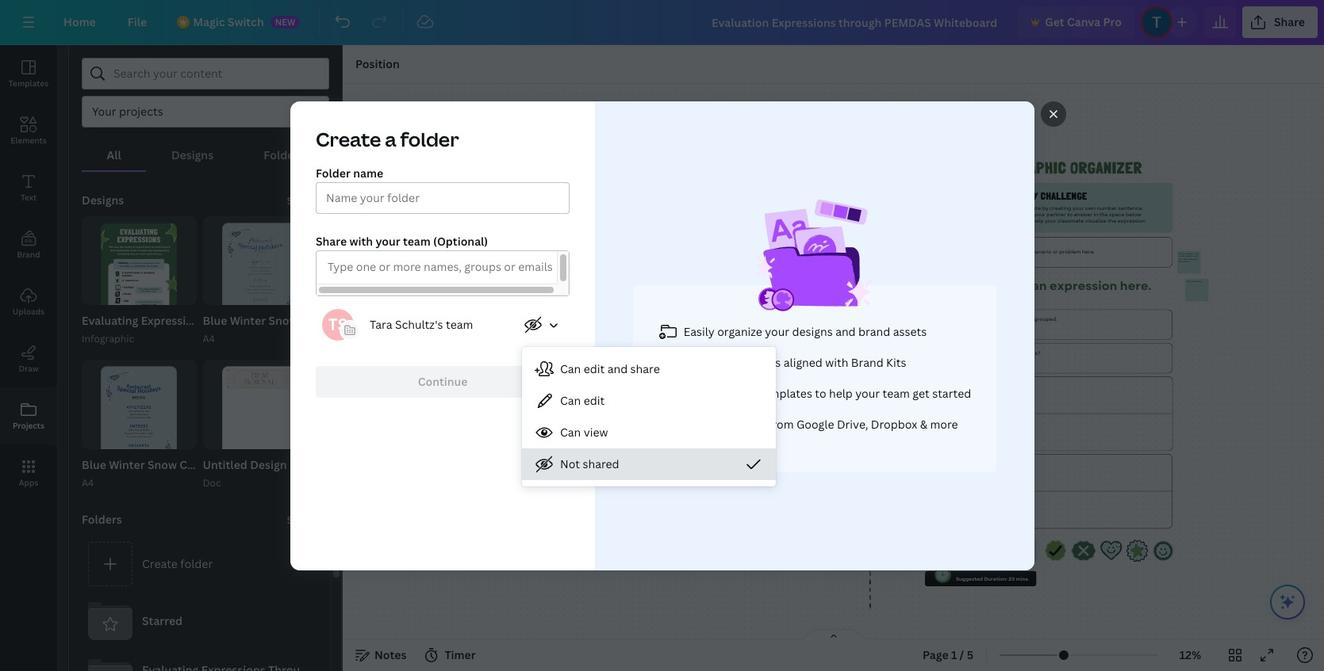 Task type: locate. For each thing, give the bounding box(es) containing it.
1 horizontal spatial start
[[962, 316, 975, 323]]

with down −
[[559, 273, 570, 280]]

1 can from the top
[[560, 362, 581, 377]]

christmas left tara
[[301, 314, 355, 329]]

0 horizontal spatial create
[[142, 557, 178, 572]]

can edit option
[[522, 386, 776, 417]]

0 horizontal spatial start
[[545, 273, 558, 280]]

create for create a folder
[[315, 126, 381, 152]]

any
[[583, 307, 592, 314], [1000, 350, 1009, 357]]

the right you
[[970, 211, 979, 218]]

0 vertical spatial folders
[[264, 148, 304, 163]]

share
[[315, 234, 346, 249]]

1 vertical spatial folders
[[82, 512, 122, 527]]

1 horizontal spatial folder
[[400, 126, 459, 152]]

list box
[[522, 354, 776, 481]]

timer
[[445, 648, 476, 663]]

work?
[[583, 505, 598, 512]]

1 see all button from the top
[[285, 185, 319, 217]]

0 vertical spatial help
[[1032, 218, 1043, 225]]

1 horizontal spatial pemdas graphic organizer
[[957, 159, 1142, 178]]

can for can view
[[560, 425, 581, 440]]

1 vertical spatial can
[[560, 393, 581, 409]]

help down by
[[1032, 218, 1043, 225]]

home link
[[51, 6, 108, 38]]

classmate down the creating
[[1057, 218, 1083, 225]]

0 vertical spatial 20
[[591, 537, 598, 544]]

1 vertical spatial exponents?
[[1010, 350, 1040, 357]]

folders inside button
[[264, 148, 304, 163]]

of
[[645, 226, 650, 234]]

1 vertical spatial subtract!
[[998, 461, 1022, 468]]

story
[[991, 218, 1004, 225]]

blue winter snow christmas menu group
[[203, 217, 388, 348], [82, 360, 268, 492]]

add inside challenge a friend or a classmate by creating your own number sentence. type the expression you want your partner to answer in the space below. you may add a story or trivia to help your classmate visualize the expression.
[[975, 218, 985, 225]]

you
[[952, 218, 962, 225]]

1 see from the top
[[287, 194, 304, 208]]

grouped. down "÷"
[[617, 273, 640, 280]]

2 horizontal spatial team
[[882, 386, 909, 401]]

0 horizontal spatial challenge
[[956, 205, 981, 212]]

number inside using the pemdas graphic organizer, evaluate the given expression on your own. keeping in mind the order of operations, complete the number sentence below.
[[717, 226, 738, 234]]

create folder
[[142, 557, 213, 572]]

type
[[957, 211, 969, 218], [948, 278, 978, 295]]

the left 'space'
[[1099, 211, 1107, 218]]

2 horizontal spatial create
[[683, 386, 719, 401]]

tara schultz's team
[[369, 317, 473, 332]]

the right visualize
[[1107, 218, 1116, 225]]

timer button
[[419, 643, 482, 669]]

1 horizontal spatial help
[[1032, 218, 1043, 225]]

0 horizontal spatial expression
[[721, 220, 749, 227]]

using the pemdas graphic organizer, evaluate the given expression on your own. keeping in mind the order of operations, complete the number sentence below.
[[578, 220, 782, 234]]

a up folder name text field
[[385, 126, 396, 152]]

1 vertical spatial infographic
[[82, 333, 134, 346]]

challenge a friend or a classmate by creating your own number sentence. type the expression you want your partner to answer in the space below. you may add a story or trivia to help your classmate visualize the expression.
[[952, 205, 1146, 225]]

2 see from the top
[[287, 514, 304, 527]]

create for create folder
[[142, 557, 178, 572]]

menu
[[358, 314, 388, 329], [237, 458, 268, 473]]

1 vertical spatial suggested
[[955, 576, 983, 583]]

own inside how do you feel about your work? emoji not here? insert your own emoji!
[[582, 512, 593, 519]]

graphic up mind in the top left of the page
[[574, 183, 654, 211]]

1 vertical spatial 20
[[1008, 576, 1014, 583]]

see all button
[[285, 185, 319, 217], [285, 504, 319, 536]]

not
[[530, 512, 538, 519]]

untitled
[[203, 458, 247, 473]]

your down by
[[1045, 218, 1056, 225]]

continue button
[[315, 366, 569, 398]]

1 horizontal spatial infographic
[[208, 314, 270, 329]]

1 horizontal spatial numbers
[[988, 316, 1011, 323]]

below. right on
[[764, 226, 780, 234]]

organizer
[[1070, 159, 1142, 178], [660, 183, 764, 211]]

pemdas graphic organizer
[[957, 159, 1142, 178], [496, 183, 764, 211]]

2 all from the top
[[306, 514, 317, 527]]

partner
[[1046, 211, 1066, 218]]

notice
[[566, 307, 582, 314], [982, 350, 999, 357]]

start with numbers that are grouped. down draw at the top
[[962, 316, 1057, 323]]

help inside challenge a friend or a classmate by creating your own number sentence. type the expression you want your partner to answer in the space below. you may add a story or trivia to help your classmate visualize the expression.
[[1032, 218, 1043, 225]]

see all button for folders
[[285, 504, 319, 536]]

christmas
[[301, 314, 355, 329], [180, 458, 234, 473]]

trivia
[[1012, 218, 1024, 225]]

below. inside using the pemdas graphic organizer, evaluate the given expression on your own. keeping in mind the order of operations, complete the number sentence below.
[[764, 226, 780, 234]]

organizer up the sentence.
[[1070, 159, 1142, 178]]

designs up aligned
[[792, 324, 832, 339]]

0 vertical spatial see
[[287, 194, 304, 208]]

pemdas up friend
[[957, 159, 1007, 178]]

0 vertical spatial grouped.
[[617, 273, 640, 280]]

mins.
[[599, 537, 612, 544], [1015, 576, 1029, 583]]

1 all from the top
[[306, 194, 317, 208]]

shared
[[583, 457, 619, 472]]

2 can from the top
[[560, 393, 581, 409]]

pro
[[1103, 14, 1122, 29]]

finally, down the started
[[962, 461, 979, 468]]

1 edit from the top
[[584, 362, 605, 377]]

1 vertical spatial finally,
[[962, 461, 979, 468]]

1 see all from the top
[[287, 194, 317, 208]]

own left emoji!
[[582, 512, 593, 519]]

or
[[1003, 205, 1009, 212], [1005, 218, 1010, 225], [981, 278, 994, 295], [581, 340, 587, 347], [998, 383, 1003, 391], [575, 418, 580, 425], [992, 461, 997, 468]]

expression left on
[[721, 220, 749, 227]]

side panel tab list
[[0, 45, 57, 502]]

1 horizontal spatial winter
[[230, 314, 266, 329]]

0 vertical spatial numbers
[[571, 273, 594, 280]]

0 vertical spatial did
[[546, 307, 554, 314]]

can left the view
[[560, 425, 581, 440]]

multiply right the started
[[976, 383, 997, 391]]

how
[[516, 505, 526, 512]]

are down an
[[1024, 316, 1032, 323]]

designs inside button
[[171, 148, 214, 163]]

designs right the all
[[171, 148, 214, 163]]

a left story
[[986, 218, 989, 225]]

0 vertical spatial menu
[[358, 314, 388, 329]]

and left brand
[[835, 324, 855, 339]]

expression left 'trivia'
[[980, 211, 1008, 218]]

1 vertical spatial brand
[[851, 355, 883, 370]]

graphic up friendly challenge
[[1011, 159, 1066, 178]]

0 vertical spatial add
[[975, 218, 985, 225]]

drive,
[[836, 417, 868, 432]]

1 horizontal spatial folders
[[264, 148, 304, 163]]

a4 right apps
[[82, 477, 94, 490]]

finally, up can view
[[545, 418, 563, 425]]

and
[[835, 324, 855, 339], [607, 362, 628, 377]]

easily
[[683, 324, 714, 339]]

designs down organize
[[740, 355, 780, 370]]

6
[[569, 246, 577, 263]]

snow left untitled
[[147, 458, 177, 473]]

1 vertical spatial expression
[[721, 220, 749, 227]]

the right using
[[593, 220, 602, 227]]

−
[[560, 246, 567, 263]]

friendly
[[998, 190, 1038, 202]]

your right keep
[[713, 355, 737, 370]]

assets
[[893, 324, 926, 339]]

1 horizontal spatial divide!
[[1005, 383, 1022, 391]]

can for can edit and share
[[560, 362, 581, 377]]

in inside using the pemdas graphic organizer, evaluate the given expression on your own. keeping in mind the order of operations, complete the number sentence below.
[[600, 226, 605, 234]]

add
[[975, 218, 985, 225], [564, 418, 574, 425], [981, 461, 990, 468]]

team up type one or more names, groups or e​​ma​il​s text box in the left of the page
[[403, 234, 430, 249]]

and left 'share'
[[607, 362, 628, 377]]

1 horizontal spatial templates
[[757, 386, 812, 401]]

1 horizontal spatial expression
[[980, 211, 1008, 218]]

0 vertical spatial type
[[957, 211, 969, 218]]

create inside 'button'
[[142, 557, 178, 572]]

see all button down design
[[285, 504, 319, 536]]

2 see all button from the top
[[285, 504, 319, 536]]

1 vertical spatial number
[[717, 226, 738, 234]]

1 horizontal spatial did you notice any exponents?
[[962, 350, 1040, 357]]

continue
[[417, 374, 467, 389]]

to left answer
[[1067, 211, 1072, 218]]

folder up starred button
[[180, 557, 213, 572]]

1 horizontal spatial pemdas
[[603, 220, 624, 227]]

1 vertical spatial edit
[[584, 393, 605, 409]]

complete
[[682, 226, 706, 234]]

multiply up can edit and share
[[560, 340, 580, 347]]

1 vertical spatial all
[[306, 514, 317, 527]]

3 can from the top
[[560, 425, 581, 440]]

the right complete
[[708, 226, 716, 234]]

folder inside 'button'
[[180, 557, 213, 572]]

create up "starred"
[[142, 557, 178, 572]]

1 vertical spatial divide!
[[1005, 383, 1022, 391]]

mind
[[606, 226, 619, 234]]

see for designs
[[287, 194, 304, 208]]

0 vertical spatial did you notice any exponents?
[[546, 307, 623, 314]]

edit inside option
[[584, 362, 605, 377]]

1 horizontal spatial own
[[1085, 205, 1095, 212]]

evaluate
[[673, 220, 695, 227]]

0 vertical spatial create
[[315, 126, 381, 152]]

type inside challenge a friend or a classmate by creating your own number sentence. type the expression you want your partner to answer in the space below. you may add a story or trivia to help your classmate visualize the expression.
[[957, 211, 969, 218]]

0 vertical spatial below.
[[1125, 211, 1142, 218]]

number
[[1097, 205, 1117, 212], [717, 226, 738, 234]]

snow left tara schultz's team element
[[268, 314, 298, 329]]

your
[[1072, 205, 1083, 212], [1034, 211, 1045, 218], [1045, 218, 1056, 225], [758, 220, 769, 227], [375, 234, 400, 249], [765, 324, 789, 339], [713, 355, 737, 370], [855, 386, 880, 401], [571, 505, 582, 512], [570, 512, 581, 519]]

1 horizontal spatial finally, add or subtract!
[[962, 461, 1022, 468]]

2 horizontal spatial pemdas
[[957, 159, 1007, 178]]

0 vertical spatial notice
[[566, 307, 582, 314]]

folder up folder name text field
[[400, 126, 459, 152]]

1 horizontal spatial graphic
[[1011, 159, 1066, 178]]

pemdas graphic organizer up graphic
[[496, 183, 764, 211]]

duration:
[[567, 537, 590, 544], [984, 576, 1007, 583]]

an
[[1031, 278, 1046, 295]]

1 horizontal spatial below.
[[1125, 211, 1142, 218]]

grouped. down "type or draw an expression here."
[[1034, 316, 1057, 323]]

suggested duration: 20 mins. up 5
[[955, 576, 1029, 583]]

suggested down here?
[[539, 537, 566, 544]]

untitled design group
[[203, 360, 317, 492]]

keep
[[683, 355, 710, 370]]

start down 28
[[545, 273, 558, 280]]

edit up can edit
[[584, 362, 605, 377]]

2 see all from the top
[[287, 514, 317, 527]]

numbers down draw at the top
[[988, 316, 1011, 323]]

space
[[1109, 211, 1124, 218]]

create up import
[[683, 386, 719, 401]]

1 vertical spatial any
[[1000, 350, 1009, 357]]

did up the started
[[962, 350, 971, 357]]

0 horizontal spatial any
[[583, 307, 592, 314]]

team right schultz's
[[445, 317, 473, 332]]

divide! up can edit and share
[[588, 340, 605, 347]]

brand inside brand button
[[17, 249, 40, 260]]

templates up from
[[757, 386, 812, 401]]

suggested
[[539, 537, 566, 544], [955, 576, 983, 583]]

sentence.
[[1118, 205, 1143, 212]]

1 vertical spatial team
[[445, 317, 473, 332]]

create up folder name
[[315, 126, 381, 152]]

pemdas up 28
[[496, 183, 568, 211]]

Design title text field
[[699, 6, 1012, 38]]

Search your content search field
[[113, 59, 319, 89]]

0 vertical spatial a4
[[203, 333, 215, 346]]

own inside challenge a friend or a classmate by creating your own number sentence. type the expression you want your partner to answer in the space below. you may add a story or trivia to help your classmate visualize the expression.
[[1085, 205, 1095, 212]]

with up create brand templates to help your team get started
[[825, 355, 848, 370]]

canva assistant image
[[1278, 593, 1297, 612]]

any right not shared button
[[583, 307, 592, 314]]

see all for folders
[[287, 514, 317, 527]]

can up can view
[[560, 393, 581, 409]]

the right mind in the top left of the page
[[620, 226, 629, 234]]

1 horizontal spatial create
[[315, 126, 381, 152]]

0 vertical spatial designs
[[171, 148, 214, 163]]

evaluating expressions infographic infographic
[[82, 314, 270, 346]]

expression right an
[[1049, 278, 1117, 295]]

below. right 'space'
[[1125, 211, 1142, 218]]

in right answer
[[1093, 211, 1098, 218]]

edit up the view
[[584, 393, 605, 409]]

a
[[385, 126, 396, 152], [983, 205, 986, 212], [1010, 205, 1013, 212], [986, 218, 989, 225]]

now, multiply or divide! right get
[[962, 383, 1022, 391]]

0 vertical spatial edit
[[584, 362, 605, 377]]

2 edit from the top
[[584, 393, 605, 409]]

below.
[[1125, 211, 1142, 218], [764, 226, 780, 234]]

all
[[306, 194, 317, 208], [306, 514, 317, 527]]

number inside challenge a friend or a classmate by creating your own number sentence. type the expression you want your partner to answer in the space below. you may add a story or trivia to help your classmate visualize the expression.
[[1097, 205, 1117, 212]]

are
[[607, 273, 616, 280], [1024, 316, 1032, 323]]

a left friend
[[983, 205, 986, 212]]

page 1 / 5 button
[[916, 643, 980, 669]]

suggested up 5
[[955, 576, 983, 583]]

suggested duration: 20 mins. down insert
[[539, 537, 612, 544]]

1 vertical spatial duration:
[[984, 576, 1007, 583]]

0 horizontal spatial now, multiply or divide!
[[546, 340, 605, 347]]

infographic down evaluating
[[82, 333, 134, 346]]

brand up uploads button
[[17, 249, 40, 260]]

in inside challenge a friend or a classmate by creating your own number sentence. type the expression you want your partner to answer in the space below. you may add a story or trivia to help your classmate visualize the expression.
[[1093, 211, 1098, 218]]

not
[[560, 457, 580, 472]]

challenge
[[1040, 190, 1087, 202], [956, 205, 981, 212]]

pemdas left graphic
[[603, 220, 624, 227]]

pemdas graphic organizer up friendly challenge
[[957, 159, 1142, 178]]

0 vertical spatial divide!
[[588, 340, 605, 347]]

any down draw at the top
[[1000, 350, 1009, 357]]

organizer up given
[[660, 183, 764, 211]]

0 vertical spatial team
[[403, 234, 430, 249]]

infographic right expressions
[[208, 314, 270, 329]]

can edit
[[560, 393, 605, 409]]

see for folders
[[287, 514, 304, 527]]

1 horizontal spatial grouped.
[[1034, 316, 1057, 323]]

1 vertical spatial see all button
[[285, 504, 319, 536]]

exponents? down ×(8+4)
[[593, 307, 623, 314]]

see all button down folder
[[285, 185, 319, 217]]

notice right e
[[566, 307, 582, 314]]

to right 'trivia'
[[1026, 218, 1031, 225]]

0 vertical spatial multiply
[[560, 340, 580, 347]]

edit inside option
[[584, 393, 605, 409]]

type left friend
[[957, 211, 969, 218]]

0 vertical spatial subtract!
[[582, 418, 605, 425]]

now, multiply or divide! up can edit and share
[[546, 340, 605, 347]]

organize
[[717, 324, 762, 339]]

new
[[275, 16, 295, 28]]

numbers down '28 − 6 ×(8+4) ÷ 3²'
[[571, 273, 594, 280]]

0 horizontal spatial templates
[[9, 78, 48, 89]]

the
[[970, 211, 979, 218], [1099, 211, 1107, 218], [1107, 218, 1116, 225], [593, 220, 602, 227], [696, 220, 705, 227], [620, 226, 629, 234], [708, 226, 716, 234]]

1 vertical spatial create
[[683, 386, 719, 401]]

can inside option
[[560, 362, 581, 377]]

0 horizontal spatial menu
[[237, 458, 268, 473]]

1 vertical spatial winter
[[109, 458, 145, 473]]

to up import content from google drive, dropbox & more
[[815, 386, 826, 401]]

finally, add or subtract!
[[545, 418, 605, 425], [962, 461, 1022, 468]]

exponents? down draw at the top
[[1010, 350, 1040, 357]]

1 horizontal spatial suggested duration: 20 mins.
[[955, 576, 1029, 583]]

did you notice any exponents? down '28 − 6 ×(8+4) ÷ 3²'
[[546, 307, 623, 314]]

content
[[723, 417, 765, 432]]

designs
[[792, 324, 832, 339], [740, 355, 780, 370]]

1 horizontal spatial number
[[1097, 205, 1117, 212]]

1 vertical spatial pemdas
[[496, 183, 568, 211]]

0 horizontal spatial blue
[[82, 458, 106, 473]]

in
[[1093, 211, 1098, 218], [600, 226, 605, 234]]

designs down all button
[[82, 193, 124, 208]]

by
[[1042, 205, 1048, 212]]

a4 down expressions
[[203, 333, 215, 346]]

3²
[[631, 246, 642, 263]]

0 horizontal spatial folders
[[82, 512, 122, 527]]

0 horizontal spatial a4
[[82, 477, 94, 490]]

emoji!
[[594, 512, 609, 519]]

all
[[107, 148, 121, 163]]

see all
[[287, 194, 317, 208], [287, 514, 317, 527]]

help
[[1032, 218, 1043, 225], [829, 386, 852, 401]]

team left get
[[882, 386, 909, 401]]

that down draw at the top
[[1012, 316, 1023, 323]]

brand up content
[[722, 386, 754, 401]]

1 horizontal spatial mins.
[[1015, 576, 1029, 583]]

0 vertical spatial all
[[306, 194, 317, 208]]

1 vertical spatial start with numbers that are grouped.
[[962, 316, 1057, 323]]

do
[[528, 505, 534, 512]]

0 vertical spatial start
[[545, 273, 558, 280]]

1 vertical spatial christmas
[[180, 458, 234, 473]]

your up keep your designs aligned with brand kits
[[765, 324, 789, 339]]

own up visualize
[[1085, 205, 1095, 212]]

2 vertical spatial pemdas
[[603, 220, 624, 227]]

expression inside challenge a friend or a classmate by creating your own number sentence. type the expression you want your partner to answer in the space below. you may add a story or trivia to help your classmate visualize the expression.
[[980, 211, 1008, 218]]

import content from google drive, dropbox & more
[[683, 417, 958, 432]]



Task type: describe. For each thing, give the bounding box(es) containing it.
0 vertical spatial folder
[[400, 126, 459, 152]]

0 vertical spatial suggested duration: 20 mins.
[[539, 537, 612, 544]]

0 horizontal spatial designs
[[740, 355, 780, 370]]

1 horizontal spatial 20
[[1008, 576, 1014, 583]]

brand button
[[0, 217, 57, 274]]

own.
[[770, 220, 782, 227]]

0 vertical spatial pemdas graphic organizer
[[957, 159, 1142, 178]]

expressions
[[141, 314, 205, 329]]

designs button
[[146, 140, 239, 171]]

0 vertical spatial mins.
[[599, 537, 612, 544]]

create brand templates to help your team get started
[[683, 386, 971, 401]]

1 horizontal spatial now, multiply or divide!
[[962, 383, 1022, 391]]

1 horizontal spatial that
[[1012, 316, 1023, 323]]

a down 'friendly' on the top right of the page
[[1010, 205, 1013, 212]]

1 horizontal spatial a4
[[203, 333, 215, 346]]

0 horizontal spatial help
[[829, 386, 852, 401]]

0 vertical spatial blue winter snow christmas menu group
[[203, 217, 388, 348]]

create a folder
[[315, 126, 459, 152]]

create folder button
[[82, 536, 317, 593]]

2 vertical spatial add
[[981, 461, 990, 468]]

1 vertical spatial did you notice any exponents?
[[962, 350, 1040, 357]]

switch
[[228, 14, 264, 29]]

kits
[[886, 355, 906, 370]]

0 horizontal spatial exponents?
[[593, 307, 623, 314]]

0 horizontal spatial are
[[607, 273, 616, 280]]

1 vertical spatial blue winter snow christmas menu group
[[82, 360, 268, 492]]

1 vertical spatial graphic
[[574, 183, 654, 211]]

1 horizontal spatial christmas
[[301, 314, 355, 329]]

get canva pro button
[[1018, 6, 1134, 38]]

1 horizontal spatial brand
[[722, 386, 754, 401]]

starred
[[142, 614, 183, 629]]

2 vertical spatial expression
[[1049, 278, 1117, 295]]

projects
[[13, 420, 44, 432]]

expression inside using the pemdas graphic organizer, evaluate the given expression on your own. keeping in mind the order of operations, complete the number sentence below.
[[721, 220, 749, 227]]

emoji
[[516, 512, 529, 519]]

evaluating
[[82, 314, 138, 329]]

magic
[[193, 14, 225, 29]]

sentence
[[739, 226, 763, 234]]

1 vertical spatial pemdas graphic organizer
[[496, 183, 764, 211]]

all button
[[82, 140, 146, 171]]

1 horizontal spatial snow
[[268, 314, 298, 329]]

list box containing can edit and share
[[522, 354, 776, 481]]

0 vertical spatial blue
[[203, 314, 227, 329]]

1 horizontal spatial any
[[1000, 350, 1009, 357]]

show pages image
[[795, 629, 871, 642]]

challenge inside challenge a friend or a classmate by creating your own number sentence. type the expression you want your partner to answer in the space below. you may add a story or trivia to help your classmate visualize the expression.
[[956, 205, 981, 212]]

0 vertical spatial that
[[596, 273, 606, 280]]

0 horizontal spatial christmas
[[180, 458, 234, 473]]

1 horizontal spatial and
[[835, 324, 855, 339]]

get
[[912, 386, 929, 401]]

templates inside button
[[9, 78, 48, 89]]

0 horizontal spatial did you notice any exponents?
[[546, 307, 623, 314]]

friend
[[987, 205, 1002, 212]]

1 vertical spatial templates
[[757, 386, 812, 401]]

Folder name text field
[[326, 183, 559, 213]]

evaluating expressions infographic group
[[82, 217, 270, 414]]

with right share
[[349, 234, 373, 249]]

(optional)
[[433, 234, 488, 249]]

1 vertical spatial a4
[[82, 477, 94, 490]]

1 vertical spatial suggested duration: 20 mins.
[[955, 576, 1029, 583]]

28
[[542, 246, 557, 263]]

1 vertical spatial did
[[962, 350, 971, 357]]

feel
[[545, 505, 555, 512]]

from
[[768, 417, 793, 432]]

can for can edit
[[560, 393, 581, 409]]

tara schultz's team element
[[322, 309, 353, 341]]

0 horizontal spatial multiply
[[560, 340, 580, 347]]

text button
[[0, 159, 57, 217]]

on
[[750, 220, 756, 227]]

aligned
[[783, 355, 822, 370]]

tara schultz's team image
[[322, 309, 353, 341]]

1 horizontal spatial suggested
[[955, 576, 983, 583]]

1 vertical spatial mins.
[[1015, 576, 1029, 583]]

more
[[930, 417, 958, 432]]

0 horizontal spatial subtract!
[[582, 418, 605, 425]]

untitled design doc
[[203, 458, 287, 490]]

0 vertical spatial finally, add or subtract!
[[545, 418, 605, 425]]

uploads button
[[0, 274, 57, 331]]

started
[[932, 386, 971, 401]]

draw
[[997, 278, 1029, 295]]

your right want
[[1034, 211, 1045, 218]]

below. inside challenge a friend or a classmate by creating your own number sentence. type the expression you want your partner to answer in the space below. you may add a story or trivia to help your classmate visualize the expression.
[[1125, 211, 1142, 218]]

order
[[630, 226, 644, 234]]

insert
[[555, 512, 569, 519]]

2 horizontal spatial to
[[1067, 211, 1072, 218]]

1 vertical spatial blue winter snow christmas menu a4
[[82, 458, 268, 490]]

starred button
[[82, 593, 317, 650]]

apps
[[19, 478, 38, 489]]

here?
[[540, 512, 554, 519]]

with down "type or draw an expression here."
[[976, 316, 987, 323]]

using
[[578, 220, 592, 227]]

can edit button
[[522, 386, 776, 417]]

share with your team (optional)
[[315, 234, 488, 249]]

0 vertical spatial classmate
[[1014, 205, 1041, 212]]

not shared option
[[522, 449, 776, 481]]

main menu bar
[[0, 0, 1324, 45]]

e
[[523, 304, 533, 328]]

1 horizontal spatial to
[[1026, 218, 1031, 225]]

0 horizontal spatial finally,
[[545, 418, 563, 425]]

your right insert
[[570, 512, 581, 519]]

your right share
[[375, 234, 400, 249]]

0 vertical spatial duration:
[[567, 537, 590, 544]]

0 vertical spatial organizer
[[1070, 159, 1142, 178]]

schultz's
[[395, 317, 443, 332]]

edit for can edit
[[584, 393, 605, 409]]

and inside button
[[607, 362, 628, 377]]

notes button
[[349, 643, 413, 669]]

1 vertical spatial type
[[948, 278, 978, 295]]

5
[[967, 648, 973, 663]]

1 vertical spatial finally, add or subtract!
[[962, 461, 1022, 468]]

answer
[[1073, 211, 1092, 218]]

0 horizontal spatial snow
[[147, 458, 177, 473]]

Type one or more names, groups or e​​ma​il​s text field
[[322, 257, 557, 279]]

all for folders
[[306, 514, 317, 527]]

page
[[923, 648, 948, 663]]

0 vertical spatial winter
[[230, 314, 266, 329]]

0 vertical spatial blue winter snow christmas menu a4
[[203, 314, 388, 346]]

1 horizontal spatial classmate
[[1057, 218, 1083, 225]]

pemdas inside using the pemdas graphic organizer, evaluate the given expression on your own. keeping in mind the order of operations, complete the number sentence below.
[[603, 220, 624, 227]]

magic switch
[[193, 14, 264, 29]]

graphic
[[625, 220, 645, 227]]

draw
[[19, 363, 39, 374]]

tara
[[369, 317, 392, 332]]

&
[[920, 417, 927, 432]]

1 horizontal spatial start with numbers that are grouped.
[[962, 316, 1057, 323]]

0 horizontal spatial to
[[815, 386, 826, 401]]

keep your designs aligned with brand kits
[[683, 355, 906, 370]]

1 horizontal spatial subtract!
[[998, 461, 1022, 468]]

can edit and share button
[[522, 354, 776, 386]]

0 horizontal spatial did
[[546, 307, 554, 314]]

your up drive,
[[855, 386, 880, 401]]

1 horizontal spatial exponents?
[[1010, 350, 1040, 357]]

your right the creating
[[1072, 205, 1083, 212]]

organizer,
[[646, 220, 672, 227]]

friendly challenge
[[998, 190, 1087, 202]]

×(8+4)
[[580, 246, 618, 263]]

see all for designs
[[287, 194, 317, 208]]

1 vertical spatial organizer
[[660, 183, 764, 211]]

how do you feel about your work? emoji not here? insert your own emoji!
[[516, 505, 609, 519]]

÷
[[621, 246, 628, 263]]

hide image
[[342, 320, 352, 397]]

1 vertical spatial numbers
[[988, 316, 1011, 323]]

0 horizontal spatial infographic
[[82, 333, 134, 346]]

may
[[963, 218, 974, 225]]

0 horizontal spatial divide!
[[588, 340, 605, 347]]

0 horizontal spatial designs
[[82, 193, 124, 208]]

your right about on the left of the page
[[571, 505, 582, 512]]

2 horizontal spatial brand
[[851, 355, 883, 370]]

can view button
[[522, 417, 776, 449]]

0 horizontal spatial team
[[403, 234, 430, 249]]

all for designs
[[306, 194, 317, 208]]

not shared
[[560, 457, 619, 472]]

can view option
[[522, 417, 776, 449]]

1 vertical spatial add
[[564, 418, 574, 425]]

your inside using the pemdas graphic organizer, evaluate the given expression on your own. keeping in mind the order of operations, complete the number sentence below.
[[758, 220, 769, 227]]

1 vertical spatial notice
[[982, 350, 999, 357]]

0 vertical spatial infographic
[[208, 314, 270, 329]]

brand
[[858, 324, 890, 339]]

can edit and share option
[[522, 354, 776, 386]]

0 vertical spatial suggested
[[539, 537, 566, 544]]

share
[[630, 362, 660, 377]]

0 vertical spatial start with numbers that are grouped.
[[545, 273, 640, 280]]

0 horizontal spatial notice
[[566, 307, 582, 314]]

projects button
[[0, 388, 57, 445]]

0 vertical spatial pemdas
[[957, 159, 1007, 178]]

28 − 6 ×(8+4) ÷ 3²
[[542, 246, 642, 263]]

can edit and share
[[560, 362, 660, 377]]

elements
[[11, 135, 47, 146]]

get
[[1045, 14, 1064, 29]]

can view
[[560, 425, 608, 440]]

1 vertical spatial now,
[[962, 383, 975, 391]]

notes
[[374, 648, 407, 663]]

1 horizontal spatial are
[[1024, 316, 1032, 323]]

operations,
[[652, 226, 681, 234]]

1 horizontal spatial designs
[[792, 324, 832, 339]]

you inside challenge a friend or a classmate by creating your own number sentence. type the expression you want your partner to answer in the space below. you may add a story or trivia to help your classmate visualize the expression.
[[1009, 211, 1018, 218]]

0 vertical spatial graphic
[[1011, 159, 1066, 178]]

not shared button
[[522, 449, 776, 481]]

create for create brand templates to help your team get started
[[683, 386, 719, 401]]

0 vertical spatial now,
[[546, 340, 558, 347]]

keeping
[[578, 226, 599, 234]]

1 vertical spatial blue
[[82, 458, 106, 473]]

the left given
[[696, 220, 705, 227]]

1 horizontal spatial challenge
[[1040, 190, 1087, 202]]

1 horizontal spatial finally,
[[962, 461, 979, 468]]

1 horizontal spatial team
[[445, 317, 473, 332]]

want
[[1020, 211, 1032, 218]]

Not shared button
[[517, 309, 569, 341]]

name
[[353, 165, 383, 180]]

1 vertical spatial grouped.
[[1034, 316, 1057, 323]]

google
[[796, 417, 834, 432]]

get canva pro
[[1045, 14, 1122, 29]]

you inside how do you feel about your work? emoji not here? insert your own emoji!
[[535, 505, 544, 512]]

draw button
[[0, 331, 57, 388]]

1 vertical spatial start
[[962, 316, 975, 323]]

see all button for designs
[[285, 185, 319, 217]]

edit for can edit and share
[[584, 362, 605, 377]]

folders button
[[239, 140, 329, 171]]

apps button
[[0, 445, 57, 502]]

given
[[706, 220, 720, 227]]

1 horizontal spatial multiply
[[976, 383, 997, 391]]



Task type: vqa. For each thing, say whether or not it's contained in the screenshot.
bottom 'design'
no



